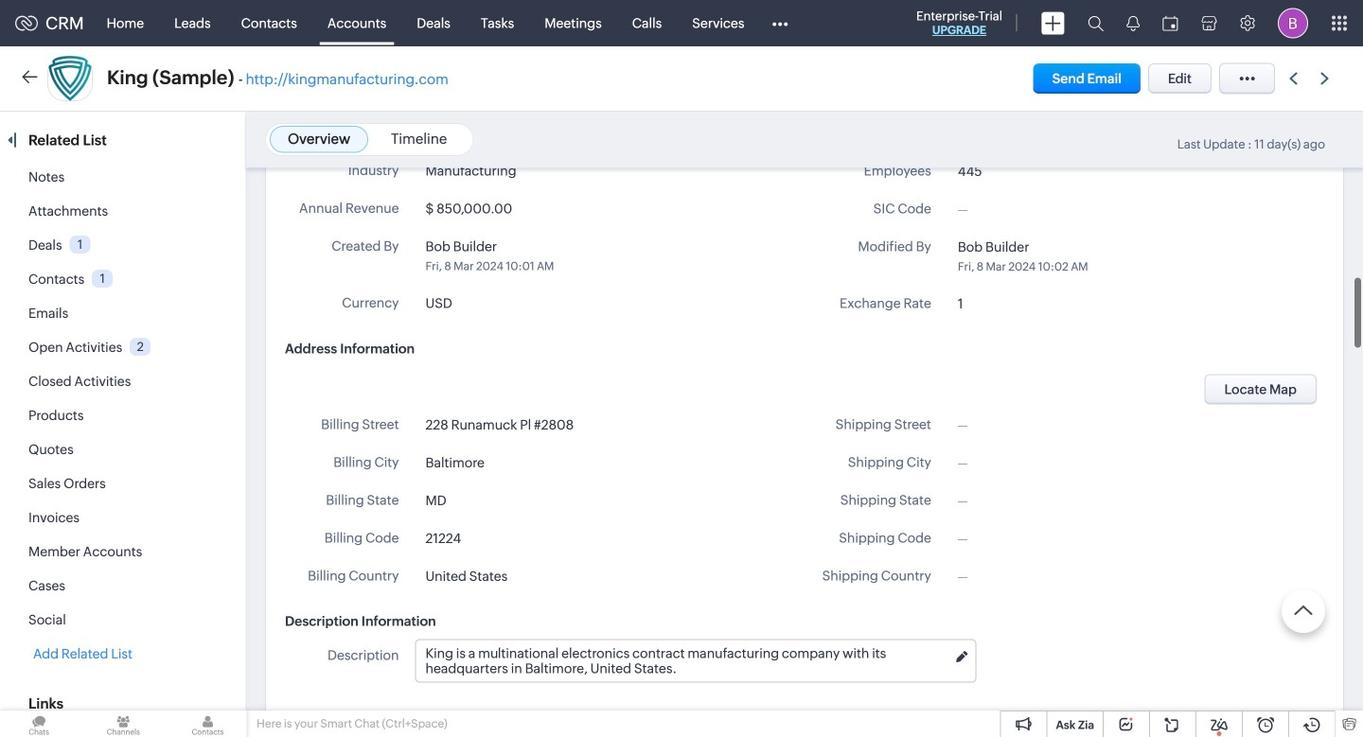 Task type: vqa. For each thing, say whether or not it's contained in the screenshot.
the top Kpis
no



Task type: describe. For each thing, give the bounding box(es) containing it.
profile image
[[1278, 8, 1309, 38]]

search image
[[1088, 15, 1104, 31]]

logo image
[[15, 16, 38, 31]]

search element
[[1077, 0, 1115, 46]]

previous record image
[[1290, 72, 1298, 85]]



Task type: locate. For each thing, give the bounding box(es) containing it.
create menu image
[[1042, 12, 1065, 35]]

signals element
[[1115, 0, 1151, 46]]

signals image
[[1127, 15, 1140, 31]]

create menu element
[[1030, 0, 1077, 46]]

contacts image
[[169, 711, 247, 738]]

Other Modules field
[[760, 8, 800, 38]]

chats image
[[0, 711, 78, 738]]

calendar image
[[1163, 16, 1179, 31]]

profile element
[[1267, 0, 1320, 46]]

None button
[[1205, 374, 1317, 405]]

channels image
[[84, 711, 162, 738]]

next record image
[[1321, 72, 1333, 85]]



